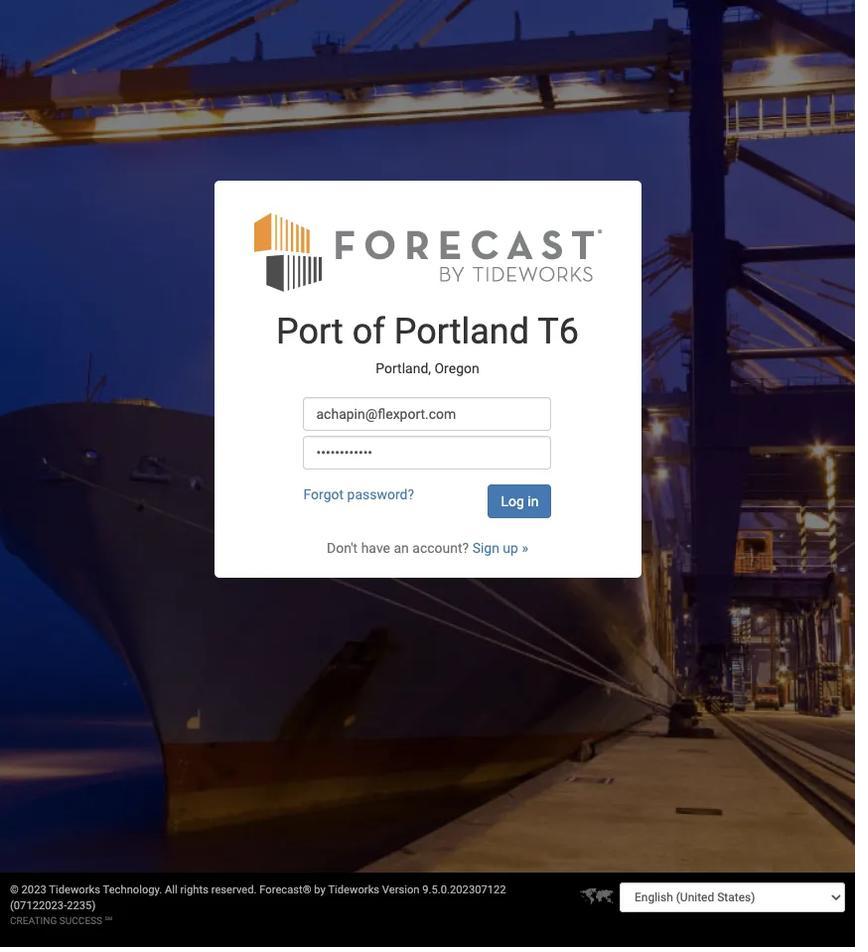 Task type: describe. For each thing, give the bounding box(es) containing it.
all
[[165, 884, 178, 897]]

success
[[59, 916, 102, 927]]

© 2023 tideworks technology. all rights reserved.
[[10, 884, 260, 897]]

2023
[[21, 884, 46, 897]]

version
[[382, 884, 420, 897]]

by
[[314, 884, 326, 897]]

Email or username text field
[[304, 397, 552, 431]]

sign
[[473, 540, 500, 556]]

in
[[528, 493, 539, 509]]

technology.
[[103, 884, 162, 897]]

forgot password? link
[[304, 486, 414, 502]]

log
[[501, 493, 524, 509]]

portland
[[394, 311, 530, 352]]

sign up » link
[[473, 540, 529, 556]]

port
[[276, 311, 344, 352]]

t6
[[538, 311, 579, 352]]

an
[[394, 540, 409, 556]]

have
[[361, 540, 390, 556]]

tideworks for by
[[328, 884, 380, 897]]

portland,
[[376, 361, 431, 377]]

oregon
[[435, 361, 480, 377]]

reserved.
[[211, 884, 257, 897]]

forecast® by tideworks image
[[254, 210, 602, 293]]



Task type: vqa. For each thing, say whether or not it's contained in the screenshot.
»
yes



Task type: locate. For each thing, give the bounding box(es) containing it.
9.5.0.202307122
[[423, 884, 506, 897]]

2 tideworks from the left
[[328, 884, 380, 897]]

forgot password? log in
[[304, 486, 539, 509]]

tideworks up '2235)'
[[49, 884, 100, 897]]

tideworks inside forecast® by tideworks version 9.5.0.202307122 (07122023-2235) creating success ℠
[[328, 884, 380, 897]]

Password password field
[[304, 436, 552, 470]]

tideworks right by
[[328, 884, 380, 897]]

»
[[522, 540, 529, 556]]

forgot
[[304, 486, 344, 502]]

1 horizontal spatial tideworks
[[328, 884, 380, 897]]

rights
[[180, 884, 209, 897]]

forecast® by tideworks version 9.5.0.202307122 (07122023-2235) creating success ℠
[[10, 884, 506, 927]]

2235)
[[67, 900, 96, 913]]

©
[[10, 884, 19, 897]]

of
[[352, 311, 385, 352]]

don't
[[327, 540, 358, 556]]

0 horizontal spatial tideworks
[[49, 884, 100, 897]]

1 tideworks from the left
[[49, 884, 100, 897]]

℠
[[105, 916, 112, 927]]

password?
[[347, 486, 414, 502]]

forecast®
[[260, 884, 312, 897]]

don't have an account? sign up »
[[327, 540, 529, 556]]

port of portland t6 portland, oregon
[[276, 311, 579, 377]]

account?
[[413, 540, 469, 556]]

log in button
[[488, 484, 552, 518]]

tideworks
[[49, 884, 100, 897], [328, 884, 380, 897]]

(07122023-
[[10, 900, 67, 913]]

creating
[[10, 916, 57, 927]]

tideworks for 2023
[[49, 884, 100, 897]]

up
[[503, 540, 519, 556]]



